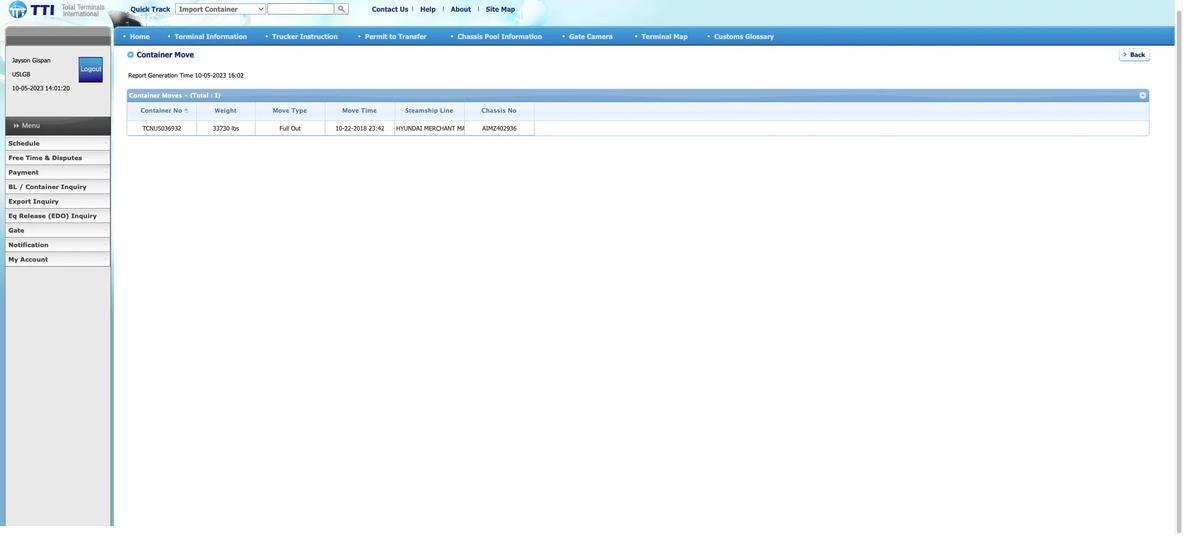 Task type: describe. For each thing, give the bounding box(es) containing it.
contact us link
[[372, 5, 409, 13]]

14:01:21
[[45, 84, 70, 92]]

inquiry for container
[[61, 183, 87, 190]]

about link
[[451, 5, 471, 13]]

site
[[486, 5, 499, 13]]

gispan
[[32, 56, 51, 64]]

10-05-2023 14:01:21
[[12, 84, 70, 92]]

terminal map
[[642, 32, 688, 40]]

disputes
[[52, 154, 82, 161]]

&
[[45, 154, 50, 161]]

payment
[[8, 169, 39, 176]]

schedule
[[8, 140, 40, 147]]

free time & disputes link
[[5, 151, 111, 165]]

inquiry for (edo)
[[71, 212, 97, 219]]

transfer
[[399, 32, 427, 40]]

permit
[[365, 32, 388, 40]]

pool
[[485, 32, 500, 40]]

eq release (edo) inquiry link
[[5, 209, 111, 223]]

map for terminal map
[[674, 32, 688, 40]]

export inquiry link
[[5, 194, 111, 209]]

track
[[152, 5, 170, 13]]

my
[[8, 256, 18, 263]]

site map
[[486, 5, 516, 13]]

gate link
[[5, 223, 111, 238]]

inquiry inside "link"
[[33, 198, 59, 205]]

uslgb
[[12, 70, 30, 78]]

about
[[451, 5, 471, 13]]

bl
[[8, 183, 17, 190]]

my account link
[[5, 252, 111, 267]]

gate camera
[[570, 32, 613, 40]]

glossary
[[746, 32, 775, 40]]

payment link
[[5, 165, 111, 180]]

quick
[[131, 5, 150, 13]]

gate for gate
[[8, 227, 24, 234]]

eq release (edo) inquiry
[[8, 212, 97, 219]]



Task type: locate. For each thing, give the bounding box(es) containing it.
bl / container inquiry
[[8, 183, 87, 190]]

gate
[[570, 32, 585, 40], [8, 227, 24, 234]]

1 vertical spatial map
[[674, 32, 688, 40]]

0 vertical spatial map
[[501, 5, 516, 13]]

contact
[[372, 5, 398, 13]]

instruction
[[300, 32, 338, 40]]

trucker
[[273, 32, 298, 40]]

1 vertical spatial inquiry
[[33, 198, 59, 205]]

None text field
[[267, 3, 334, 15]]

1 terminal from the left
[[175, 32, 205, 40]]

jayson gispan
[[12, 56, 51, 64]]

information
[[206, 32, 247, 40], [502, 32, 542, 40]]

quick track
[[131, 5, 170, 13]]

0 horizontal spatial terminal
[[175, 32, 205, 40]]

gate down eq
[[8, 227, 24, 234]]

us
[[400, 5, 409, 13]]

release
[[19, 212, 46, 219]]

map left customs
[[674, 32, 688, 40]]

eq
[[8, 212, 17, 219]]

2023
[[30, 84, 43, 92]]

contact us
[[372, 5, 409, 13]]

home
[[130, 32, 150, 40]]

1 horizontal spatial information
[[502, 32, 542, 40]]

free
[[8, 154, 24, 161]]

0 vertical spatial inquiry
[[61, 183, 87, 190]]

0 horizontal spatial map
[[501, 5, 516, 13]]

terminal for terminal information
[[175, 32, 205, 40]]

my account
[[8, 256, 48, 263]]

gate left camera
[[570, 32, 585, 40]]

help link
[[421, 5, 436, 13]]

05-
[[21, 84, 30, 92]]

notification link
[[5, 238, 111, 252]]

notification
[[8, 241, 49, 248]]

inquiry down bl / container inquiry
[[33, 198, 59, 205]]

free time & disputes
[[8, 154, 82, 161]]

account
[[20, 256, 48, 263]]

login image
[[79, 57, 103, 83]]

2 terminal from the left
[[642, 32, 672, 40]]

(edo)
[[48, 212, 69, 219]]

export inquiry
[[8, 198, 59, 205]]

terminal for terminal map
[[642, 32, 672, 40]]

inquiry down payment link
[[61, 183, 87, 190]]

trucker instruction
[[273, 32, 338, 40]]

map right site at the top
[[501, 5, 516, 13]]

inquiry right (edo)
[[71, 212, 97, 219]]

chassis
[[458, 32, 483, 40]]

jayson
[[12, 56, 30, 64]]

to
[[390, 32, 397, 40]]

help
[[421, 5, 436, 13]]

customs
[[715, 32, 744, 40]]

export
[[8, 198, 31, 205]]

schedule link
[[5, 136, 111, 151]]

terminal
[[175, 32, 205, 40], [642, 32, 672, 40]]

gate for gate camera
[[570, 32, 585, 40]]

map for site map
[[501, 5, 516, 13]]

/
[[19, 183, 23, 190]]

chassis pool information
[[458, 32, 542, 40]]

time
[[26, 154, 43, 161]]

1 horizontal spatial gate
[[570, 32, 585, 40]]

permit to transfer
[[365, 32, 427, 40]]

container
[[25, 183, 59, 190]]

customs glossary
[[715, 32, 775, 40]]

0 vertical spatial gate
[[570, 32, 585, 40]]

camera
[[587, 32, 613, 40]]

1 horizontal spatial terminal
[[642, 32, 672, 40]]

2 information from the left
[[502, 32, 542, 40]]

inquiry
[[61, 183, 87, 190], [33, 198, 59, 205], [71, 212, 97, 219]]

bl / container inquiry link
[[5, 180, 111, 194]]

map
[[501, 5, 516, 13], [674, 32, 688, 40]]

10-
[[12, 84, 21, 92]]

1 horizontal spatial map
[[674, 32, 688, 40]]

terminal information
[[175, 32, 247, 40]]

2 vertical spatial inquiry
[[71, 212, 97, 219]]

site map link
[[486, 5, 516, 13]]

1 vertical spatial gate
[[8, 227, 24, 234]]

0 horizontal spatial information
[[206, 32, 247, 40]]

1 information from the left
[[206, 32, 247, 40]]

0 horizontal spatial gate
[[8, 227, 24, 234]]



Task type: vqa. For each thing, say whether or not it's contained in the screenshot.
THE ID
no



